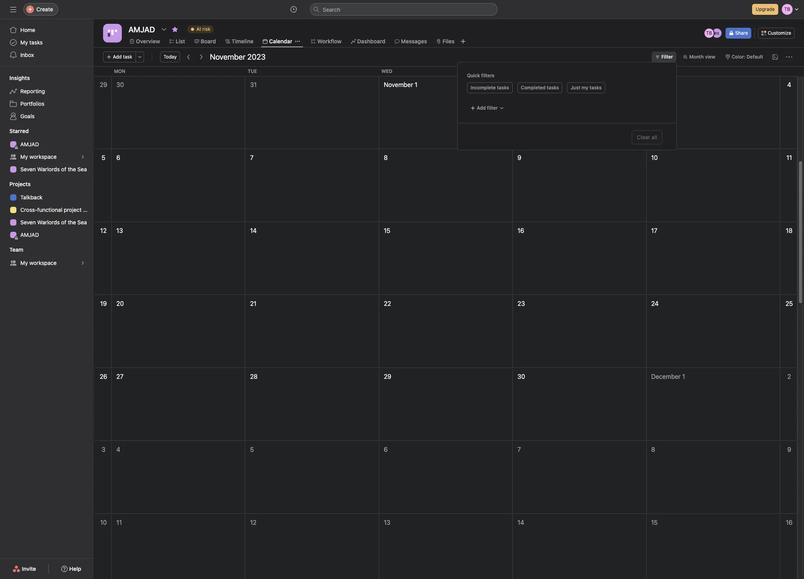 Task type: locate. For each thing, give the bounding box(es) containing it.
my workspace link
[[5, 151, 89, 163], [5, 257, 89, 269]]

0 horizontal spatial 12
[[100, 227, 107, 234]]

my workspace down team
[[20, 260, 57, 266]]

1 vertical spatial 4
[[116, 446, 120, 453]]

my inside teams "element"
[[20, 260, 28, 266]]

4 right 3
[[116, 446, 120, 453]]

0 vertical spatial 9
[[518, 154, 521, 161]]

seven warlords of the sea inside projects element
[[20, 219, 87, 226]]

0 horizontal spatial 10
[[100, 519, 107, 526]]

1 vertical spatial november
[[384, 81, 413, 88]]

november down timeline link
[[210, 52, 245, 61]]

12 for 19
[[100, 227, 107, 234]]

the up talkback link
[[68, 166, 76, 173]]

see details, my workspace image
[[80, 155, 85, 159], [80, 261, 85, 266]]

overview
[[136, 38, 160, 45]]

1 vertical spatial my workspace
[[20, 260, 57, 266]]

of for talkback
[[61, 219, 66, 226]]

2 seven warlords of the sea from the top
[[20, 219, 87, 226]]

calendar link
[[263, 37, 292, 46]]

amjad link down goals link
[[5, 138, 89, 151]]

november down wed
[[384, 81, 413, 88]]

add inside dropdown button
[[477, 105, 486, 111]]

1 horizontal spatial add
[[477, 105, 486, 111]]

19
[[100, 300, 107, 307]]

1 horizontal spatial add task button
[[610, 136, 643, 147]]

add up "mon"
[[113, 54, 122, 60]]

sea inside starred element
[[77, 166, 87, 173]]

workspace inside starred element
[[29, 153, 57, 160]]

1 see details, my workspace image from the top
[[80, 155, 85, 159]]

0 vertical spatial add
[[113, 54, 122, 60]]

13
[[116, 227, 123, 234], [384, 519, 390, 526]]

share
[[735, 30, 748, 36]]

0 vertical spatial workspace
[[29, 153, 57, 160]]

1 horizontal spatial 16
[[786, 519, 793, 526]]

0 vertical spatial seven warlords of the sea
[[20, 166, 87, 173]]

0 vertical spatial add task
[[113, 54, 132, 60]]

16
[[518, 227, 524, 234], [786, 519, 793, 526]]

17
[[651, 227, 657, 234]]

the for talkback
[[68, 219, 76, 226]]

add task button left all
[[610, 136, 643, 147]]

the down the project
[[68, 219, 76, 226]]

november for november 1
[[384, 81, 413, 88]]

my workspace link inside starred element
[[5, 151, 89, 163]]

0 vertical spatial amjad link
[[5, 138, 89, 151]]

the
[[68, 166, 76, 173], [68, 219, 76, 226]]

month view button
[[680, 52, 719, 62]]

2 vertical spatial add
[[620, 139, 629, 144]]

seven down the cross- at the top left of the page
[[20, 219, 36, 226]]

0 horizontal spatial 29
[[100, 81, 107, 88]]

1 horizontal spatial add task
[[620, 139, 640, 144]]

all
[[652, 134, 657, 141]]

1 vertical spatial 15
[[651, 519, 658, 526]]

1 the from the top
[[68, 166, 76, 173]]

tasks for my tasks
[[29, 39, 43, 46]]

insights button
[[0, 74, 30, 82]]

2 seven from the top
[[20, 219, 36, 226]]

1 vertical spatial seven
[[20, 219, 36, 226]]

Search tasks, projects, and more text field
[[310, 3, 497, 16]]

files
[[443, 38, 455, 45]]

add filter
[[477, 105, 498, 111]]

share button
[[725, 28, 751, 39]]

0 horizontal spatial 7
[[250, 154, 254, 161]]

add left filter
[[477, 105, 486, 111]]

1 vertical spatial 12
[[250, 519, 257, 526]]

tasks right incomplete in the top right of the page
[[497, 85, 509, 91]]

tasks for completed tasks
[[547, 85, 559, 91]]

show options image
[[161, 26, 167, 32]]

1 my workspace from the top
[[20, 153, 57, 160]]

1 horizontal spatial 12
[[250, 519, 257, 526]]

1 vertical spatial amjad
[[20, 232, 39, 238]]

1 sea from the top
[[77, 166, 87, 173]]

0 vertical spatial the
[[68, 166, 76, 173]]

task left more actions image
[[123, 54, 132, 60]]

add filter button
[[467, 103, 508, 114]]

1 horizontal spatial 10
[[651, 154, 658, 161]]

20
[[116, 300, 124, 307]]

2 of from the top
[[61, 219, 66, 226]]

november
[[210, 52, 245, 61], [384, 81, 413, 88]]

1 workspace from the top
[[29, 153, 57, 160]]

1 horizontal spatial task
[[630, 139, 640, 144]]

2 workspace from the top
[[29, 260, 57, 266]]

starred
[[9, 128, 29, 134]]

seven warlords of the sea link up talkback link
[[5, 163, 89, 176]]

1 seven warlords of the sea link from the top
[[5, 163, 89, 176]]

timeline
[[232, 38, 253, 45]]

12
[[100, 227, 107, 234], [250, 519, 257, 526]]

of inside starred element
[[61, 166, 66, 173]]

tasks inside my tasks link
[[29, 39, 43, 46]]

workflow link
[[311, 37, 342, 46]]

1 amjad from the top
[[20, 141, 39, 148]]

1 vertical spatial amjad link
[[5, 229, 89, 241]]

1 vertical spatial 11
[[116, 519, 122, 526]]

my inside starred element
[[20, 153, 28, 160]]

0 horizontal spatial 9
[[518, 154, 521, 161]]

0 horizontal spatial add
[[113, 54, 122, 60]]

1 vertical spatial workspace
[[29, 260, 57, 266]]

0 horizontal spatial task
[[123, 54, 132, 60]]

more actions image
[[137, 55, 142, 59]]

amjad inside projects element
[[20, 232, 39, 238]]

december
[[651, 373, 681, 380]]

incomplete tasks
[[471, 85, 509, 91]]

1 vertical spatial 8
[[651, 446, 655, 453]]

1 my workspace link from the top
[[5, 151, 89, 163]]

1 vertical spatial 5
[[250, 446, 254, 453]]

tasks inside completed tasks button
[[547, 85, 559, 91]]

2 warlords from the top
[[37, 219, 60, 226]]

add left the 'clear'
[[620, 139, 629, 144]]

inbox
[[20, 52, 34, 58]]

14
[[250, 227, 257, 234], [518, 519, 524, 526]]

0 horizontal spatial 8
[[384, 154, 388, 161]]

9
[[518, 154, 521, 161], [787, 446, 791, 453]]

next month image
[[198, 54, 204, 60]]

add
[[113, 54, 122, 60], [477, 105, 486, 111], [620, 139, 629, 144]]

list link
[[169, 37, 185, 46]]

0 vertical spatial 16
[[518, 227, 524, 234]]

november for november 2023
[[210, 52, 245, 61]]

1 my from the top
[[20, 39, 28, 46]]

my down team
[[20, 260, 28, 266]]

29
[[100, 81, 107, 88], [384, 373, 391, 380]]

amjad inside starred element
[[20, 141, 39, 148]]

the inside starred element
[[68, 166, 76, 173]]

0 vertical spatial 12
[[100, 227, 107, 234]]

0 horizontal spatial 13
[[116, 227, 123, 234]]

3
[[102, 446, 105, 453]]

3 my from the top
[[20, 260, 28, 266]]

dashboard
[[357, 38, 385, 45]]

0 vertical spatial 11
[[787, 154, 792, 161]]

2 see details, my workspace image from the top
[[80, 261, 85, 266]]

0 vertical spatial 2
[[519, 81, 523, 88]]

0 vertical spatial see details, my workspace image
[[80, 155, 85, 159]]

warlords up talkback link
[[37, 166, 60, 173]]

1 vertical spatial 14
[[518, 519, 524, 526]]

seven up projects
[[20, 166, 36, 173]]

1 vertical spatial 30
[[518, 373, 525, 380]]

12 for 13
[[250, 519, 257, 526]]

warlords inside starred element
[[37, 166, 60, 173]]

color: default
[[732, 54, 763, 60]]

0 horizontal spatial add task button
[[103, 52, 136, 62]]

1 vertical spatial seven warlords of the sea link
[[5, 216, 89, 229]]

add for add filter dropdown button
[[477, 105, 486, 111]]

amjad link up teams "element"
[[5, 229, 89, 241]]

0 vertical spatial of
[[61, 166, 66, 173]]

seven
[[20, 166, 36, 173], [20, 219, 36, 226]]

of inside projects element
[[61, 219, 66, 226]]

1 horizontal spatial 8
[[651, 446, 655, 453]]

1 vertical spatial 10
[[100, 519, 107, 526]]

0 vertical spatial 14
[[250, 227, 257, 234]]

add tab image
[[460, 38, 466, 45]]

of for amjad
[[61, 166, 66, 173]]

seven warlords of the sea link
[[5, 163, 89, 176], [5, 216, 89, 229]]

1 vertical spatial 29
[[384, 373, 391, 380]]

default
[[747, 54, 763, 60]]

0 horizontal spatial 15
[[384, 227, 390, 234]]

seven warlords of the sea down the cross-functional project plan
[[20, 219, 87, 226]]

1 vertical spatial add
[[477, 105, 486, 111]]

cross-functional project plan
[[20, 207, 94, 213]]

add task
[[113, 54, 132, 60], [620, 139, 640, 144]]

5
[[102, 154, 105, 161], [250, 446, 254, 453]]

portfolios link
[[5, 98, 89, 110]]

my workspace link down starred
[[5, 151, 89, 163]]

cross-
[[20, 207, 37, 213]]

0 vertical spatial 8
[[384, 154, 388, 161]]

at risk button
[[184, 24, 217, 35]]

0 vertical spatial 30
[[116, 81, 124, 88]]

22
[[384, 300, 391, 307]]

seven for talkback
[[20, 219, 36, 226]]

2 the from the top
[[68, 219, 76, 226]]

tasks right my
[[590, 85, 602, 91]]

1 vertical spatial add task
[[620, 139, 640, 144]]

tasks inside incomplete tasks button
[[497, 85, 509, 91]]

6
[[116, 154, 120, 161], [384, 446, 388, 453]]

1 vertical spatial the
[[68, 219, 76, 226]]

seven warlords of the sea link down functional
[[5, 216, 89, 229]]

1 seven warlords of the sea from the top
[[20, 166, 87, 173]]

sea inside projects element
[[77, 219, 87, 226]]

save options image
[[772, 54, 778, 60]]

0 vertical spatial sea
[[77, 166, 87, 173]]

1 horizontal spatial 6
[[384, 446, 388, 453]]

1 seven from the top
[[20, 166, 36, 173]]

mon
[[114, 68, 125, 74]]

workflow
[[317, 38, 342, 45]]

seven warlords of the sea up talkback link
[[20, 166, 87, 173]]

1 warlords from the top
[[37, 166, 60, 173]]

2 my workspace from the top
[[20, 260, 57, 266]]

18
[[786, 227, 793, 234]]

tasks inside just my tasks button
[[590, 85, 602, 91]]

sea
[[77, 166, 87, 173], [77, 219, 87, 226]]

2 vertical spatial my
[[20, 260, 28, 266]]

my workspace down starred
[[20, 153, 57, 160]]

my workspace link inside teams "element"
[[5, 257, 89, 269]]

board link
[[194, 37, 216, 46]]

0 vertical spatial seven warlords of the sea link
[[5, 163, 89, 176]]

functional
[[37, 207, 62, 213]]

1 vertical spatial seven warlords of the sea
[[20, 219, 87, 226]]

customize
[[768, 30, 791, 36]]

None text field
[[127, 22, 157, 36]]

0 vertical spatial my workspace
[[20, 153, 57, 160]]

1 vertical spatial 9
[[787, 446, 791, 453]]

color: default button
[[722, 52, 767, 62]]

the inside projects element
[[68, 219, 76, 226]]

1 vertical spatial my workspace link
[[5, 257, 89, 269]]

seven warlords of the sea for talkback
[[20, 219, 87, 226]]

2 amjad from the top
[[20, 232, 39, 238]]

add task button up "mon"
[[103, 52, 136, 62]]

0 horizontal spatial 30
[[116, 81, 124, 88]]

my up inbox
[[20, 39, 28, 46]]

my workspace
[[20, 153, 57, 160], [20, 260, 57, 266]]

seven warlords of the sea inside starred element
[[20, 166, 87, 173]]

upgrade button
[[752, 4, 778, 15]]

warlords down cross-functional project plan link
[[37, 219, 60, 226]]

2 horizontal spatial add
[[620, 139, 629, 144]]

25
[[786, 300, 793, 307]]

invite button
[[7, 562, 41, 576]]

amjad up team
[[20, 232, 39, 238]]

1 vertical spatial of
[[61, 219, 66, 226]]

task
[[123, 54, 132, 60], [630, 139, 640, 144]]

2 my workspace link from the top
[[5, 257, 89, 269]]

of up talkback link
[[61, 166, 66, 173]]

1 vertical spatial sea
[[77, 219, 87, 226]]

0 horizontal spatial 2
[[519, 81, 523, 88]]

dashboard link
[[351, 37, 385, 46]]

goals link
[[5, 110, 89, 123]]

tab actions image
[[295, 39, 300, 44]]

of down the cross-functional project plan
[[61, 219, 66, 226]]

2023
[[247, 52, 266, 61]]

risk
[[202, 26, 210, 32]]

8
[[384, 154, 388, 161], [651, 446, 655, 453]]

2 seven warlords of the sea link from the top
[[5, 216, 89, 229]]

1 of from the top
[[61, 166, 66, 173]]

add task up "mon"
[[113, 54, 132, 60]]

my workspace link down team
[[5, 257, 89, 269]]

0 horizontal spatial 6
[[116, 154, 120, 161]]

quick
[[467, 73, 480, 78]]

1 vertical spatial my
[[20, 153, 28, 160]]

1 amjad link from the top
[[5, 138, 89, 151]]

11
[[787, 154, 792, 161], [116, 519, 122, 526]]

2 amjad link from the top
[[5, 229, 89, 241]]

27
[[116, 373, 123, 380]]

4 down more actions icon
[[787, 81, 791, 88]]

0 horizontal spatial 1
[[415, 81, 418, 88]]

0 vertical spatial 1
[[415, 81, 418, 88]]

seven inside projects element
[[20, 219, 36, 226]]

task left all
[[630, 139, 640, 144]]

workspace for see details, my workspace image inside the teams "element"
[[29, 260, 57, 266]]

workspace inside teams "element"
[[29, 260, 57, 266]]

0 vertical spatial 5
[[102, 154, 105, 161]]

month view
[[689, 54, 715, 60]]

add task left all
[[620, 139, 640, 144]]

team button
[[0, 246, 23, 254]]

warlords inside projects element
[[37, 219, 60, 226]]

1 vertical spatial 13
[[384, 519, 390, 526]]

previous month image
[[186, 54, 192, 60]]

0 vertical spatial 7
[[250, 154, 254, 161]]

2 my from the top
[[20, 153, 28, 160]]

23
[[518, 300, 525, 307]]

1 vertical spatial warlords
[[37, 219, 60, 226]]

0 vertical spatial 13
[[116, 227, 123, 234]]

tasks right completed
[[547, 85, 559, 91]]

my for see details, my workspace image inside the teams "element"
[[20, 260, 28, 266]]

0 vertical spatial 10
[[651, 154, 658, 161]]

2 sea from the top
[[77, 219, 87, 226]]

list
[[176, 38, 185, 45]]

1 vertical spatial see details, my workspace image
[[80, 261, 85, 266]]

my down starred
[[20, 153, 28, 160]]

amjad down starred
[[20, 141, 39, 148]]

seven inside starred element
[[20, 166, 36, 173]]

today
[[163, 54, 177, 60]]

0 horizontal spatial november
[[210, 52, 245, 61]]

0 vertical spatial seven
[[20, 166, 36, 173]]

0 vertical spatial warlords
[[37, 166, 60, 173]]

at
[[196, 26, 201, 32]]

workspace
[[29, 153, 57, 160], [29, 260, 57, 266]]

0 vertical spatial my
[[20, 39, 28, 46]]

hide sidebar image
[[10, 6, 16, 12]]

seven warlords of the sea link for amjad
[[5, 163, 89, 176]]

tasks down home
[[29, 39, 43, 46]]

1 horizontal spatial 1
[[682, 373, 685, 380]]

1 horizontal spatial 4
[[787, 81, 791, 88]]

0 horizontal spatial 16
[[518, 227, 524, 234]]

starred button
[[0, 127, 29, 135]]



Task type: vqa. For each thing, say whether or not it's contained in the screenshot.


Task type: describe. For each thing, give the bounding box(es) containing it.
1 vertical spatial task
[[630, 139, 640, 144]]

my for see details, my workspace image inside starred element
[[20, 153, 28, 160]]

my tasks link
[[5, 36, 89, 49]]

seven warlords of the sea link for talkback
[[5, 216, 89, 229]]

1 vertical spatial 6
[[384, 446, 388, 453]]

see details, my workspace image inside teams "element"
[[80, 261, 85, 266]]

0 vertical spatial 6
[[116, 154, 120, 161]]

december 1
[[651, 373, 685, 380]]

completed
[[521, 85, 546, 91]]

remove from starred image
[[172, 26, 178, 32]]

0 horizontal spatial 5
[[102, 154, 105, 161]]

messages link
[[395, 37, 427, 46]]

ex
[[714, 30, 719, 36]]

inbox link
[[5, 49, 89, 61]]

1 vertical spatial add task button
[[610, 136, 643, 147]]

help button
[[56, 562, 86, 576]]

calendar
[[269, 38, 292, 45]]

1 horizontal spatial 14
[[518, 519, 524, 526]]

1 for december 1
[[682, 373, 685, 380]]

cross-functional project plan link
[[5, 204, 94, 216]]

0 vertical spatial 29
[[100, 81, 107, 88]]

more actions image
[[786, 54, 792, 60]]

0 vertical spatial 4
[[787, 81, 791, 88]]

add for the leftmost add task button
[[113, 54, 122, 60]]

my workspace link for see details, my workspace image inside starred element
[[5, 151, 89, 163]]

tasks for incomplete tasks
[[497, 85, 509, 91]]

my inside global element
[[20, 39, 28, 46]]

help
[[69, 566, 81, 573]]

26
[[100, 373, 107, 380]]

november 2023
[[210, 52, 266, 61]]

talkback link
[[5, 191, 89, 204]]

view
[[705, 54, 715, 60]]

my tasks
[[20, 39, 43, 46]]

goals
[[20, 113, 35, 120]]

incomplete tasks button
[[467, 82, 513, 93]]

1 horizontal spatial 2
[[787, 373, 791, 380]]

november 1
[[384, 81, 418, 88]]

projects element
[[0, 177, 94, 243]]

28
[[250, 373, 258, 380]]

1 horizontal spatial 13
[[384, 519, 390, 526]]

clear
[[637, 134, 650, 141]]

seven warlords of the sea for amjad
[[20, 166, 87, 173]]

today button
[[160, 52, 180, 62]]

warlords for talkback
[[37, 219, 60, 226]]

starred element
[[0, 124, 94, 177]]

reporting link
[[5, 85, 89, 98]]

my workspace link for see details, my workspace image inside the teams "element"
[[5, 257, 89, 269]]

0 horizontal spatial 11
[[116, 519, 122, 526]]

upgrade
[[756, 6, 775, 12]]

completed tasks
[[521, 85, 559, 91]]

at risk
[[196, 26, 210, 32]]

1 horizontal spatial 11
[[787, 154, 792, 161]]

filters
[[481, 73, 494, 78]]

tb
[[706, 30, 712, 36]]

1 horizontal spatial 30
[[518, 373, 525, 380]]

just
[[571, 85, 580, 91]]

24
[[651, 300, 659, 307]]

my workspace inside teams "element"
[[20, 260, 57, 266]]

0 horizontal spatial 4
[[116, 446, 120, 453]]

the for amjad
[[68, 166, 76, 173]]

invite
[[22, 566, 36, 573]]

0 vertical spatial task
[[123, 54, 132, 60]]

1 horizontal spatial 5
[[250, 446, 254, 453]]

0 horizontal spatial 14
[[250, 227, 257, 234]]

home
[[20, 27, 35, 33]]

filter
[[487, 105, 498, 111]]

incomplete
[[471, 85, 496, 91]]

see details, my workspace image inside starred element
[[80, 155, 85, 159]]

files link
[[436, 37, 455, 46]]

talkback
[[20, 194, 43, 201]]

warlords for amjad
[[37, 166, 60, 173]]

board image
[[108, 29, 117, 38]]

insights element
[[0, 71, 94, 124]]

global element
[[0, 19, 94, 66]]

my workspace inside starred element
[[20, 153, 57, 160]]

1 horizontal spatial 29
[[384, 373, 391, 380]]

0 vertical spatial 15
[[384, 227, 390, 234]]

filter
[[661, 54, 673, 60]]

month
[[689, 54, 704, 60]]

clear all
[[637, 134, 657, 141]]

teams element
[[0, 243, 94, 271]]

just my tasks button
[[567, 82, 605, 93]]

projects button
[[0, 180, 31, 188]]

sea for talkback
[[77, 219, 87, 226]]

quick filters
[[467, 73, 494, 78]]

team
[[9, 246, 23, 253]]

projects
[[9, 181, 31, 187]]

21
[[250, 300, 257, 307]]

filter button
[[652, 52, 677, 62]]

overview link
[[130, 37, 160, 46]]

board
[[201, 38, 216, 45]]

insights
[[9, 75, 30, 81]]

31
[[250, 81, 257, 88]]

1 horizontal spatial 15
[[651, 519, 658, 526]]

portfolios
[[20, 100, 44, 107]]

home link
[[5, 24, 89, 36]]

1 vertical spatial 16
[[786, 519, 793, 526]]

my
[[582, 85, 588, 91]]

project
[[64, 207, 81, 213]]

timeline link
[[225, 37, 253, 46]]

create
[[36, 6, 53, 12]]

reporting
[[20, 88, 45, 95]]

create button
[[23, 3, 58, 16]]

sea for amjad
[[77, 166, 87, 173]]

1 for november 1
[[415, 81, 418, 88]]

completed tasks button
[[517, 82, 562, 93]]

seven for amjad
[[20, 166, 36, 173]]

customize button
[[758, 28, 795, 39]]

1 horizontal spatial 7
[[518, 446, 521, 453]]

workspace for see details, my workspace image inside starred element
[[29, 153, 57, 160]]

messages
[[401, 38, 427, 45]]

wed
[[381, 68, 392, 74]]

history image
[[290, 6, 297, 12]]

color:
[[732, 54, 745, 60]]

tue
[[248, 68, 257, 74]]



